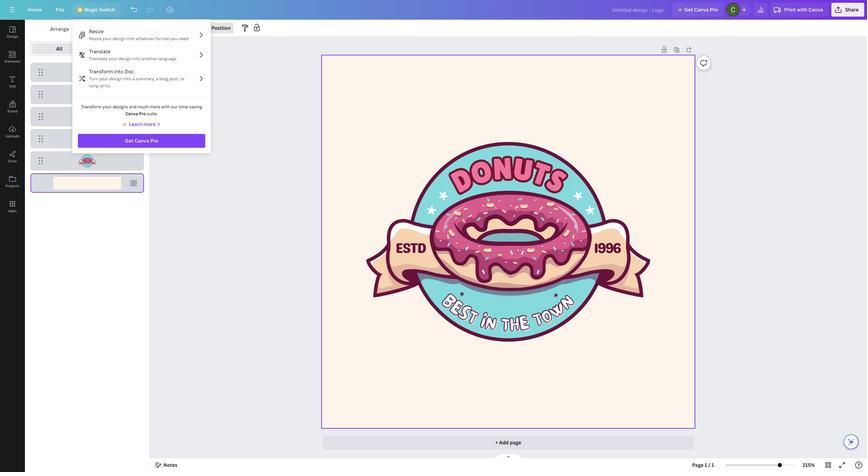Task type: locate. For each thing, give the bounding box(es) containing it.
design
[[7, 34, 18, 39]]

position button
[[209, 23, 234, 34]]

design for translate
[[119, 56, 132, 62]]

design inside resize resize your design into whatever format you need
[[113, 36, 126, 42]]

n inside n u
[[492, 151, 513, 187]]

0 horizontal spatial get canva pro
[[125, 138, 158, 144]]

o
[[467, 153, 496, 192], [537, 302, 559, 333]]

1 horizontal spatial get
[[685, 6, 693, 13]]

1 vertical spatial get
[[125, 138, 133, 144]]

get
[[685, 6, 693, 13], [125, 138, 133, 144]]

0 vertical spatial design
[[113, 36, 126, 42]]

design
[[113, 36, 126, 42], [119, 56, 132, 62], [109, 76, 122, 82]]

2 vertical spatial design
[[109, 76, 122, 82]]

pro
[[710, 6, 719, 13], [139, 111, 146, 117], [150, 138, 158, 144]]

0 vertical spatial pro
[[710, 6, 719, 13]]

into left whatever
[[127, 36, 135, 42]]

0 vertical spatial get canva pro button
[[673, 3, 724, 17]]

your up lyrics
[[99, 76, 108, 82]]

transform up turn
[[89, 68, 113, 75]]

transform into doc turn your design into a summary, a blog post, or song lyrics
[[89, 68, 185, 89]]

uploads button
[[0, 120, 25, 144]]

0 horizontal spatial get canva pro button
[[78, 134, 205, 148]]

estd
[[79, 90, 95, 99], [396, 240, 426, 257]]

home
[[28, 6, 42, 13]]

n u
[[492, 151, 535, 188]]

magic switch button
[[72, 3, 121, 17]]

1 horizontal spatial get canva pro button
[[673, 3, 724, 17]]

transform inside transform your designs and much more with our time-saving canva pro suite.
[[81, 104, 102, 110]]

1 horizontal spatial 1
[[712, 462, 715, 469]]

with left the our in the left top of the page
[[161, 104, 170, 110]]

Design title text field
[[607, 3, 670, 17]]

home link
[[22, 3, 47, 17]]

0 horizontal spatial get
[[125, 138, 133, 144]]

or
[[181, 76, 185, 82]]

menu
[[72, 25, 211, 92]]

get canva pro button
[[673, 3, 724, 17], [78, 134, 205, 148]]

1 vertical spatial design
[[119, 56, 132, 62]]

s
[[541, 162, 572, 200], [453, 299, 476, 330]]

resize up overlapping
[[89, 36, 102, 42]]

a down the doc
[[132, 76, 135, 82]]

1 vertical spatial resize
[[89, 36, 102, 42]]

0 horizontal spatial estd
[[79, 90, 95, 99]]

1996 button
[[30, 63, 144, 82]]

draw
[[8, 159, 17, 164]]

projects
[[6, 184, 19, 188]]

1 a from the left
[[132, 76, 135, 82]]

with
[[798, 6, 808, 13], [161, 104, 170, 110]]

your inside resize resize your design into whatever format you need
[[103, 36, 112, 42]]

side panel tab list
[[0, 20, 25, 219]]

into left another at the top left
[[133, 56, 141, 62]]

designs
[[113, 104, 128, 110]]

1 1 from the left
[[705, 462, 708, 469]]

lyrics
[[100, 83, 110, 89]]

0 vertical spatial s
[[541, 162, 572, 200]]

0 vertical spatial estd
[[79, 90, 95, 99]]

into down the doc
[[123, 76, 131, 82]]

design inside transform into doc turn your design into a summary, a blog post, or song lyrics
[[109, 76, 122, 82]]

1 right /
[[712, 462, 715, 469]]

1 vertical spatial more
[[144, 121, 156, 127]]

0 horizontal spatial 1996
[[80, 68, 94, 77]]

0 vertical spatial resize
[[89, 28, 104, 35]]

1 resize from the top
[[89, 28, 104, 35]]

resize
[[89, 28, 104, 35], [89, 36, 102, 42]]

your inside the translate translate your design into another language
[[108, 56, 118, 62]]

show pages image
[[492, 454, 525, 459]]

print
[[785, 6, 797, 13]]

0 horizontal spatial with
[[161, 104, 170, 110]]

page
[[510, 440, 522, 446]]

u
[[512, 152, 535, 188]]

0 vertical spatial with
[[798, 6, 808, 13]]

summary,
[[136, 76, 155, 82]]

with inside transform your designs and much more with our time-saving canva pro suite.
[[161, 104, 170, 110]]

saving
[[190, 104, 202, 110]]

b
[[435, 289, 463, 318]]

transform down song
[[81, 104, 102, 110]]

1 vertical spatial pro
[[139, 111, 146, 117]]

1 translate from the top
[[89, 48, 111, 55]]

turn
[[89, 76, 98, 82]]

menu containing resize
[[72, 25, 211, 92]]

Overlapping button
[[88, 43, 142, 54]]

file button
[[50, 3, 70, 17]]

your up overlapping
[[103, 36, 112, 42]]

1 vertical spatial get canva pro
[[125, 138, 158, 144]]

0 vertical spatial get canva pro
[[685, 6, 719, 13]]

2 horizontal spatial pro
[[710, 6, 719, 13]]

a left 'blog'
[[156, 76, 159, 82]]

your left designs
[[103, 104, 112, 110]]

with right print at top
[[798, 6, 808, 13]]

transform inside transform into doc turn your design into a summary, a blog post, or song lyrics
[[89, 68, 113, 75]]

your
[[103, 36, 112, 42], [108, 56, 118, 62], [99, 76, 108, 82], [103, 104, 112, 110]]

canva inside transform your designs and much more with our time-saving canva pro suite.
[[126, 111, 138, 117]]

0 horizontal spatial pro
[[139, 111, 146, 117]]

1 horizontal spatial pro
[[150, 138, 158, 144]]

more up suite.
[[150, 104, 160, 110]]

arrange
[[50, 26, 69, 32]]

canva inside 'dropdown button'
[[809, 6, 824, 13]]

0 horizontal spatial 1
[[705, 462, 708, 469]]

translate
[[89, 48, 111, 55], [89, 56, 107, 62]]

0 vertical spatial more
[[150, 104, 160, 110]]

switch
[[99, 6, 115, 13]]

1 vertical spatial o
[[537, 302, 559, 333]]

0 vertical spatial transform
[[89, 68, 113, 75]]

1 vertical spatial s
[[453, 299, 476, 330]]

1 vertical spatial with
[[161, 104, 170, 110]]

0 horizontal spatial a
[[132, 76, 135, 82]]

and
[[129, 104, 137, 110]]

your down overlapping button
[[108, 56, 118, 62]]

print with canva
[[785, 6, 824, 13]]

215%
[[803, 462, 816, 469]]

1
[[705, 462, 708, 469], [712, 462, 715, 469]]

design up the doc
[[119, 56, 132, 62]]

0 vertical spatial o
[[467, 153, 496, 192]]

more down suite.
[[144, 121, 156, 127]]

1996
[[80, 68, 94, 77], [594, 240, 621, 257]]

1 horizontal spatial get canva pro
[[685, 6, 719, 13]]

apps
[[8, 209, 17, 213]]

into left the doc
[[114, 68, 123, 75]]

transform
[[89, 68, 113, 75], [81, 104, 102, 110]]

t h
[[501, 311, 522, 341]]

a
[[132, 76, 135, 82], [156, 76, 159, 82]]

all
[[56, 45, 62, 52]]

All button
[[32, 43, 86, 54]]

1 horizontal spatial a
[[156, 76, 159, 82]]

0 vertical spatial get
[[685, 6, 693, 13]]

design up overlapping
[[113, 36, 126, 42]]

1 vertical spatial translate
[[89, 56, 107, 62]]

2 resize from the top
[[89, 36, 102, 42]]

1 left /
[[705, 462, 708, 469]]

+
[[496, 440, 498, 446]]

your inside transform your designs and much more with our time-saving canva pro suite.
[[103, 104, 112, 110]]

2 a from the left
[[156, 76, 159, 82]]

1 vertical spatial transform
[[81, 104, 102, 110]]

e
[[444, 295, 469, 324], [518, 309, 533, 340], [519, 310, 534, 341]]

more
[[150, 104, 160, 110], [144, 121, 156, 127]]

0 horizontal spatial s
[[453, 299, 476, 330]]

0 vertical spatial translate
[[89, 48, 111, 55]]

learn more button
[[121, 120, 162, 129]]

t
[[529, 156, 554, 193], [463, 303, 483, 334], [530, 305, 548, 337], [501, 311, 511, 341]]

get canva pro
[[685, 6, 719, 13], [125, 138, 158, 144]]

1 horizontal spatial s
[[541, 162, 572, 200]]

1 horizontal spatial o
[[537, 302, 559, 333]]

doc
[[125, 68, 134, 75]]

resize down magic switch dropdown button
[[89, 28, 104, 35]]

print with canva button
[[771, 3, 829, 17]]

song
[[89, 83, 99, 89]]

add
[[500, 440, 509, 446]]

design inside the translate translate your design into another language
[[119, 56, 132, 62]]

our
[[171, 104, 178, 110]]

canva
[[695, 6, 709, 13], [809, 6, 824, 13], [126, 111, 138, 117], [135, 138, 149, 144]]

w
[[544, 295, 573, 328]]

elements button
[[0, 45, 25, 70]]

1 horizontal spatial 1996
[[594, 240, 621, 257]]

t inside t h
[[501, 311, 511, 341]]

1 horizontal spatial with
[[798, 6, 808, 13]]

resize resize your design into whatever format you need
[[89, 28, 189, 42]]

into
[[127, 36, 135, 42], [133, 56, 141, 62], [114, 68, 123, 75], [123, 76, 131, 82]]

share button
[[832, 3, 865, 17]]

whatever
[[136, 36, 155, 42]]

magic switch
[[84, 6, 115, 13]]

design up lyrics
[[109, 76, 122, 82]]

into inside the translate translate your design into another language
[[133, 56, 141, 62]]

1 horizontal spatial estd
[[396, 240, 426, 257]]

0 vertical spatial 1996
[[80, 68, 94, 77]]



Task type: describe. For each thing, give the bounding box(es) containing it.
magic
[[84, 6, 98, 13]]

uploads
[[5, 134, 19, 139]]

/
[[709, 462, 711, 469]]

with inside 'dropdown button'
[[798, 6, 808, 13]]

+ add page
[[496, 440, 522, 446]]

file
[[56, 6, 64, 13]]

arrange button
[[30, 23, 89, 36]]

into inside resize resize your design into whatever format you need
[[127, 36, 135, 42]]

pro inside main 'menu bar'
[[710, 6, 719, 13]]

format
[[156, 36, 169, 42]]

elements
[[5, 59, 20, 64]]

get canva pro inside main 'menu bar'
[[685, 6, 719, 13]]

suite.
[[147, 111, 158, 117]]

transform your designs and much more with our time-saving canva pro suite.
[[81, 104, 202, 117]]

post,
[[169, 76, 180, 82]]

estd button
[[30, 85, 144, 104]]

215% button
[[798, 460, 821, 471]]

page 1 / 1
[[693, 462, 715, 469]]

canva assistant image
[[848, 438, 856, 447]]

transform for your
[[81, 104, 102, 110]]

design for resize
[[113, 36, 126, 42]]

+ add page button
[[323, 436, 695, 450]]

blog
[[160, 76, 168, 82]]

position
[[212, 25, 231, 31]]

brand
[[7, 109, 18, 114]]

2 1 from the left
[[712, 462, 715, 469]]

page
[[693, 462, 704, 469]]

your inside transform into doc turn your design into a summary, a blog post, or song lyrics
[[99, 76, 108, 82]]

translate translate your design into another language
[[89, 48, 177, 62]]

2 translate from the top
[[89, 56, 107, 62]]

learn
[[129, 121, 142, 127]]

much
[[138, 104, 149, 110]]

overlapping
[[101, 45, 129, 52]]

language
[[159, 56, 177, 62]]

h
[[510, 311, 522, 341]]

projects button
[[0, 169, 25, 194]]

apps button
[[0, 194, 25, 219]]

1 vertical spatial get canva pro button
[[78, 134, 205, 148]]

get inside main 'menu bar'
[[685, 6, 693, 13]]

text
[[9, 84, 16, 89]]

main menu bar
[[0, 0, 868, 20]]

more inside transform your designs and much more with our time-saving canva pro suite.
[[150, 104, 160, 110]]

0 horizontal spatial o
[[467, 153, 496, 192]]

transform for into
[[89, 68, 113, 75]]

1 vertical spatial estd
[[396, 240, 426, 257]]

brand button
[[0, 95, 25, 120]]

i
[[478, 308, 490, 338]]

share
[[846, 6, 860, 13]]

time-
[[179, 104, 190, 110]]

pro inside transform your designs and much more with our time-saving canva pro suite.
[[139, 111, 146, 117]]

1 vertical spatial 1996
[[594, 240, 621, 257]]

d
[[446, 161, 478, 200]]

1996 inside button
[[80, 68, 94, 77]]

notes button
[[152, 460, 180, 471]]

get canva pro button inside main 'menu bar'
[[673, 3, 724, 17]]

2 vertical spatial pro
[[150, 138, 158, 144]]

notes
[[164, 462, 178, 469]]

text button
[[0, 70, 25, 95]]

estd inside button
[[79, 90, 95, 99]]

another
[[142, 56, 158, 62]]

you
[[170, 36, 178, 42]]

need
[[179, 36, 189, 42]]

learn more
[[129, 121, 156, 127]]

draw button
[[0, 144, 25, 169]]

design button
[[0, 20, 25, 45]]

more inside button
[[144, 121, 156, 127]]



Task type: vqa. For each thing, say whether or not it's contained in the screenshot.
GROUP to the right
no



